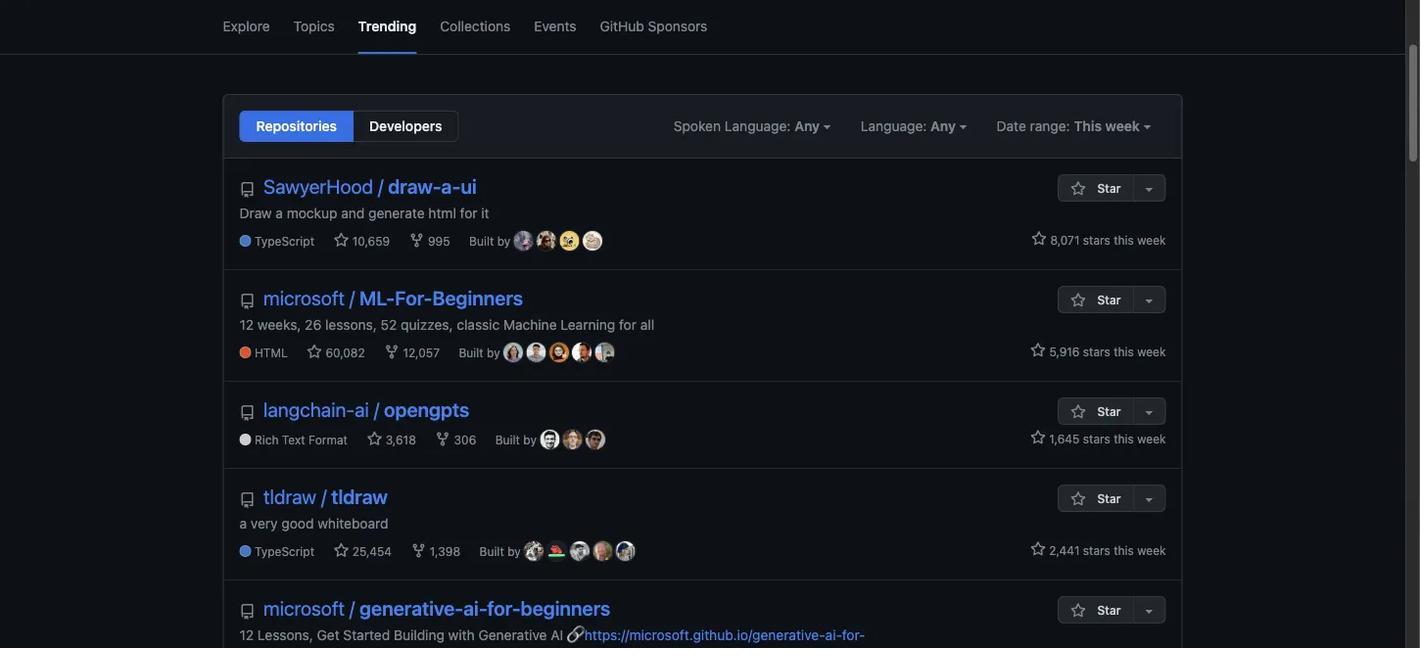 Task type: locate. For each thing, give the bounding box(es) containing it.
@sawyerhood image
[[514, 231, 534, 251]]

star image inside 3,618 link
[[367, 432, 382, 447]]

repo image up very
[[240, 493, 255, 509]]

12 weeks, 26 lessons, 52 quizzes, classic machine learning for all
[[240, 316, 655, 333]]

1 add this repository to a list image from the top
[[1142, 293, 1158, 309]]

1 horizontal spatial ai-
[[826, 627, 842, 643]]

stars right 2,441
[[1084, 544, 1111, 558]]

0 vertical spatial a
[[276, 205, 283, 221]]

add this repository to a list image up 8,071 stars this week
[[1142, 181, 1158, 197]]

/ up a very good whiteboard
[[321, 486, 327, 509]]

fork image right 25,454
[[411, 543, 427, 559]]

built by for sawyerhood / draw-a-ui
[[469, 235, 514, 249]]

this for microsoft / ml-for-beginners
[[1114, 345, 1135, 359]]

star up 8,071 stars this week
[[1098, 181, 1121, 195]]

this right 1,645 on the right bottom of page
[[1114, 432, 1135, 446]]

mockup
[[287, 205, 338, 221]]

star image left 5,916
[[1031, 343, 1047, 359]]

built by down the 'classic'
[[459, 347, 504, 360]]

2 add this repository to a list image from the top
[[1142, 604, 1158, 619]]

star image inside 25,454 link
[[334, 543, 349, 559]]

star image left 2,441
[[1031, 542, 1046, 558]]

weeks,
[[258, 316, 301, 333]]

a left very
[[240, 515, 247, 532]]

1 vertical spatial repo image
[[240, 294, 255, 310]]

by left @sawyerhood 'icon'
[[497, 235, 511, 249]]

star image up 5,916
[[1071, 293, 1087, 309]]

1 any from the left
[[795, 118, 820, 134]]

repositories
[[256, 118, 337, 134]]

star down 2,441 stars this week
[[1098, 604, 1121, 617]]

week right 8,071
[[1138, 233, 1167, 247]]

1 vertical spatial a
[[240, 515, 247, 532]]

star up 5,916 stars this week
[[1098, 293, 1121, 307]]

spoken language: any
[[674, 118, 824, 134]]

built by
[[469, 235, 514, 249], [459, 347, 504, 360], [495, 434, 540, 447], [480, 545, 524, 559]]

repo image for sawyerhood / draw-a-ui
[[240, 182, 255, 198]]

for left all
[[619, 316, 637, 333]]

ml-
[[360, 287, 395, 310]]

1,645
[[1050, 432, 1080, 446]]

sawyerhood
[[264, 175, 373, 198]]

@hereje image
[[527, 343, 546, 363]]

star image inside 10,659 link
[[334, 233, 349, 249]]

1 vertical spatial for-
[[842, 627, 866, 643]]

0 horizontal spatial language:
[[725, 118, 791, 134]]

0 vertical spatial 12
[[240, 316, 254, 333]]

2 add this repository to a list image from the top
[[1142, 405, 1158, 420]]

with
[[448, 627, 475, 643]]

/ up started
[[350, 597, 355, 620]]

1 vertical spatial ai-
[[826, 627, 842, 643]]

1 repo image from the top
[[240, 406, 255, 421]]

typescript down good
[[255, 545, 315, 559]]

3 this from the top
[[1114, 432, 1135, 446]]

explore
[[223, 18, 270, 34]]

a right "draw"
[[276, 205, 283, 221]]

0 vertical spatial typescript
[[255, 235, 315, 249]]

add this repository to a list image for opengpts
[[1142, 405, 1158, 420]]

a
[[276, 205, 283, 221], [240, 515, 247, 532]]

typescript
[[255, 235, 315, 249], [255, 545, 315, 559]]

add this repository to a list image up 5,916 stars this week
[[1142, 293, 1158, 309]]

stars for microsoft / ml-for-beginners
[[1084, 345, 1111, 359]]

good
[[282, 515, 314, 532]]

github sponsors link
[[600, 0, 708, 54]]

add this repository to a list image up 2,441 stars this week
[[1142, 492, 1158, 508]]

topics
[[294, 18, 335, 34]]

built
[[469, 235, 494, 249], [459, 347, 484, 360], [495, 434, 520, 447], [480, 545, 504, 559]]

this
[[1114, 233, 1135, 247], [1114, 345, 1135, 359], [1114, 432, 1135, 446], [1114, 544, 1135, 558]]

rich text format
[[255, 434, 348, 447]]

language:
[[725, 118, 791, 134], [861, 118, 927, 134]]

@kawana77b image
[[583, 231, 602, 251]]

classic
[[457, 316, 500, 333]]

star button down 2,441 stars this week
[[1058, 597, 1133, 624]]

2 this from the top
[[1114, 345, 1135, 359]]

1,398
[[427, 545, 461, 559]]

built left @steveruizok image
[[480, 545, 504, 559]]

star button up 8,071 stars this week
[[1058, 174, 1133, 202]]

by left @steveruizok image
[[508, 545, 521, 559]]

1 horizontal spatial tldraw
[[331, 486, 388, 509]]

for left the it at left
[[460, 205, 478, 221]]

date
[[997, 118, 1027, 134]]

star image down whiteboard
[[334, 543, 349, 559]]

repo image up beginners/
[[240, 605, 255, 620]]

1 horizontal spatial a
[[276, 205, 283, 221]]

add this repository to a list image up 1,645 stars this week
[[1142, 405, 1158, 420]]

1 vertical spatial repo image
[[240, 493, 255, 509]]

2 stars from the top
[[1084, 345, 1111, 359]]

for- inside https://microsoft.github.io/generative-ai-for- beginners/
[[842, 627, 866, 643]]

repo image
[[240, 406, 255, 421], [240, 493, 255, 509], [240, 605, 255, 620]]

1 vertical spatial microsoft
[[264, 597, 345, 620]]

fork image for draw-
[[409, 233, 425, 249]]

@eyurtsev image
[[586, 430, 606, 450]]

add this repository to a list image down 2,441 stars this week
[[1142, 604, 1158, 619]]

star image left 1,645 on the right bottom of page
[[1031, 430, 1046, 446]]

events link
[[534, 0, 577, 54]]

https://microsoft.github.io/generative-ai-for- beginners/ link
[[240, 627, 866, 649]]

4 star button from the top
[[1058, 485, 1133, 512]]

3 stars from the top
[[1084, 432, 1111, 446]]

building
[[394, 627, 445, 643]]

built down the 'classic'
[[459, 347, 484, 360]]

this
[[1074, 118, 1102, 134]]

stars right 8,071
[[1084, 233, 1111, 247]]

1 horizontal spatial for-
[[842, 627, 866, 643]]

2,441
[[1050, 544, 1080, 558]]

stars for tldraw / tldraw
[[1084, 544, 1111, 558]]

tldraw up good
[[264, 486, 317, 509]]

star image inside 60,082 link
[[307, 345, 322, 360]]

star button up 1,645 stars this week
[[1058, 398, 1133, 425]]

add this repository to a list image for sawyerhood / draw-a-ui
[[1142, 181, 1158, 197]]

3 repo image from the top
[[240, 605, 255, 620]]

1 add this repository to a list image from the top
[[1142, 181, 1158, 197]]

star image
[[1032, 231, 1048, 247], [334, 233, 349, 249], [1071, 293, 1087, 309], [1031, 343, 1047, 359], [1071, 492, 1087, 508], [1031, 542, 1046, 558]]

typescript down mockup
[[255, 235, 315, 249]]

by left @jlooper icon
[[487, 347, 500, 360]]

collections link
[[440, 0, 511, 54]]

built by down the it at left
[[469, 235, 514, 249]]

https://microsoft.github.io/generative-
[[585, 627, 826, 643]]

stars right 5,916
[[1084, 345, 1111, 359]]

1 vertical spatial typescript
[[255, 545, 315, 559]]

star image up 8,071
[[1071, 181, 1087, 197]]

12 for microsoft / generative-ai-for-beginners
[[240, 627, 254, 643]]

by left @hwchase17 icon at the left
[[524, 434, 537, 447]]

star image for 2,441 stars this week
[[1031, 542, 1046, 558]]

12 left weeks,
[[240, 316, 254, 333]]

0 vertical spatial add this repository to a list image
[[1142, 293, 1158, 309]]

2 microsoft from the top
[[264, 597, 345, 620]]

microsoft up 26
[[264, 287, 345, 310]]

4 stars from the top
[[1084, 544, 1111, 558]]

1 star from the top
[[1098, 181, 1121, 195]]

star image up 1,645 on the right bottom of page
[[1071, 405, 1087, 420]]

0 horizontal spatial tldraw
[[264, 486, 317, 509]]

5 star button from the top
[[1058, 597, 1133, 624]]

ai
[[355, 398, 369, 421]]

0 vertical spatial for-
[[488, 597, 521, 620]]

repo image for langchain-
[[240, 406, 255, 421]]

0 horizontal spatial for
[[460, 205, 478, 221]]

/ for ml-for-beginners
[[350, 287, 355, 310]]

by for microsoft / ml-for-beginners
[[487, 347, 500, 360]]

fork image inside 1,398 link
[[411, 543, 427, 559]]

star button up 2,441 stars this week
[[1058, 485, 1133, 512]]

@minwook shin image
[[595, 343, 615, 363]]

0 horizontal spatial a
[[240, 515, 247, 532]]

0 vertical spatial microsoft
[[264, 287, 345, 310]]

2 star from the top
[[1098, 293, 1121, 307]]

2 vertical spatial add this repository to a list image
[[1142, 492, 1158, 508]]

0 vertical spatial ai-
[[464, 597, 488, 620]]

ai-
[[464, 597, 488, 620], [826, 627, 842, 643]]

add this repository to a list image
[[1142, 293, 1158, 309], [1142, 405, 1158, 420], [1142, 492, 1158, 508]]

star
[[1098, 181, 1121, 195], [1098, 293, 1121, 307], [1098, 405, 1121, 418], [1098, 492, 1121, 506], [1098, 604, 1121, 617]]

this right 2,441
[[1114, 544, 1135, 558]]

repo image up rich
[[240, 406, 255, 421]]

@nfcampos image
[[563, 430, 583, 450]]

star up 2,441 stars this week
[[1098, 492, 1121, 506]]

by for sawyerhood / draw-a-ui
[[497, 235, 511, 249]]

add this repository to a list image for for-
[[1142, 293, 1158, 309]]

/ up the generate
[[378, 175, 384, 198]]

star image up 2,441
[[1071, 492, 1087, 508]]

week right 2,441
[[1138, 544, 1167, 558]]

repo image up "draw"
[[240, 182, 255, 198]]

started
[[343, 627, 390, 643]]

@somehats image
[[616, 542, 636, 561]]

star image down 2,441
[[1071, 604, 1087, 619]]

1 star button from the top
[[1058, 174, 1133, 202]]

by
[[497, 235, 511, 249], [487, 347, 500, 360], [524, 434, 537, 447], [508, 545, 521, 559]]

2 language: from the left
[[861, 118, 927, 134]]

this right 5,916
[[1114, 345, 1135, 359]]

1 typescript from the top
[[255, 235, 315, 249]]

tldraw up whiteboard
[[331, 486, 388, 509]]

for-
[[488, 597, 521, 620], [842, 627, 866, 643]]

star image
[[1071, 181, 1087, 197], [307, 345, 322, 360], [1071, 405, 1087, 420], [1031, 430, 1046, 446], [367, 432, 382, 447], [334, 543, 349, 559], [1071, 604, 1087, 619]]

1 vertical spatial 12
[[240, 627, 254, 643]]

built down the it at left
[[469, 235, 494, 249]]

fork image down 'opengpts'
[[435, 432, 451, 447]]

format
[[309, 434, 348, 447]]

1 repo image from the top
[[240, 182, 255, 198]]

2 vertical spatial fork image
[[411, 543, 427, 559]]

for
[[460, 205, 478, 221], [619, 316, 637, 333]]

events
[[534, 18, 577, 34]]

1 microsoft from the top
[[264, 287, 345, 310]]

stars right 1,645 on the right bottom of page
[[1084, 432, 1111, 446]]

1 vertical spatial add this repository to a list image
[[1142, 405, 1158, 420]]

repo image up "html"
[[240, 294, 255, 310]]

sawyerhood / draw-a-ui
[[264, 175, 477, 198]]

star image down 26
[[307, 345, 322, 360]]

built by left @todepond image in the left bottom of the page
[[480, 545, 524, 559]]

@chunsenye image
[[560, 231, 580, 251]]

0 vertical spatial for
[[460, 205, 478, 221]]

/ left ml-
[[350, 287, 355, 310]]

ai- inside https://microsoft.github.io/generative-ai-for- beginners/
[[826, 627, 842, 643]]

star up 1,645 stars this week
[[1098, 405, 1121, 418]]

2 typescript from the top
[[255, 545, 315, 559]]

star image left 8,071
[[1032, 231, 1048, 247]]

0 horizontal spatial for-
[[488, 597, 521, 620]]

microsoft up lessons,
[[264, 597, 345, 620]]

star image down langchain-ai / opengpts
[[367, 432, 382, 447]]

12 up beginners/
[[240, 627, 254, 643]]

1 horizontal spatial language:
[[861, 118, 927, 134]]

week right this
[[1106, 118, 1140, 134]]

1 stars from the top
[[1084, 233, 1111, 247]]

2 any from the left
[[931, 118, 956, 134]]

1 vertical spatial for
[[619, 316, 637, 333]]

4 this from the top
[[1114, 544, 1135, 558]]

fork image down the generate
[[409, 233, 425, 249]]

star button for for-
[[1058, 597, 1133, 624]]

2 repo image from the top
[[240, 493, 255, 509]]

3 star from the top
[[1098, 405, 1121, 418]]

add this repository to a list image
[[1142, 181, 1158, 197], [1142, 604, 1158, 619]]

week
[[1106, 118, 1140, 134], [1138, 233, 1167, 247], [1138, 345, 1167, 359], [1138, 432, 1167, 446], [1138, 544, 1167, 558]]

0 vertical spatial add this repository to a list image
[[1142, 181, 1158, 197]]

0 vertical spatial fork image
[[409, 233, 425, 249]]

beginners/
[[240, 648, 306, 649]]

1 vertical spatial fork image
[[435, 432, 451, 447]]

fork image
[[409, 233, 425, 249], [435, 432, 451, 447], [411, 543, 427, 559]]

1 vertical spatial add this repository to a list image
[[1142, 604, 1158, 619]]

12,057 link
[[384, 345, 440, 362]]

@shtepcell image
[[537, 231, 557, 251]]

0 vertical spatial repo image
[[240, 406, 255, 421]]

12
[[240, 316, 254, 333], [240, 627, 254, 643]]

12 lessons, get started building with generative ai 🔗
[[240, 627, 585, 643]]

star button up 5,916 stars this week
[[1058, 286, 1133, 314]]

/ for draw-a-ui
[[378, 175, 384, 198]]

ui
[[461, 175, 477, 198]]

5,916
[[1050, 345, 1080, 359]]

2 repo image from the top
[[240, 294, 255, 310]]

2 star button from the top
[[1058, 286, 1133, 314]]

sponsors
[[648, 18, 708, 34]]

306 link
[[435, 432, 476, 449]]

repo image
[[240, 182, 255, 198], [240, 294, 255, 310]]

any
[[795, 118, 820, 134], [931, 118, 956, 134]]

typescript for tldraw /
[[255, 545, 315, 559]]

star image down and
[[334, 233, 349, 249]]

this right 8,071
[[1114, 233, 1135, 247]]

1 horizontal spatial any
[[931, 118, 956, 134]]

star button for beginners
[[1058, 286, 1133, 314]]

microsoft
[[264, 287, 345, 310], [264, 597, 345, 620]]

0 horizontal spatial any
[[795, 118, 820, 134]]

opengpts
[[384, 398, 470, 421]]

week for microsoft / ml-for-beginners
[[1138, 345, 1167, 359]]

60,082
[[322, 347, 365, 360]]

week right 5,916
[[1138, 345, 1167, 359]]

2 tldraw from the left
[[331, 486, 388, 509]]

0 vertical spatial repo image
[[240, 182, 255, 198]]

12,057
[[400, 347, 440, 360]]

developers
[[369, 118, 442, 134]]

5 star from the top
[[1098, 604, 1121, 617]]

1 this from the top
[[1114, 233, 1135, 247]]

microsoft / generative-ai-for-beginners
[[264, 597, 611, 620]]

2 vertical spatial repo image
[[240, 605, 255, 620]]

8,071 stars this week
[[1048, 233, 1167, 247]]

2 12 from the top
[[240, 627, 254, 643]]

1 12 from the top
[[240, 316, 254, 333]]

fork image inside 995 link
[[409, 233, 425, 249]]



Task type: describe. For each thing, give the bounding box(es) containing it.
@steveruizok image
[[524, 542, 544, 561]]

star image for 10,659
[[334, 233, 349, 249]]

collections
[[440, 18, 511, 34]]

star for ui
[[1098, 181, 1121, 195]]

@ds300 image
[[570, 542, 590, 561]]

built for tldraw
[[480, 545, 504, 559]]

by for tldraw / tldraw
[[508, 545, 521, 559]]

52
[[381, 316, 397, 333]]

add this repository to a list image for microsoft / generative-ai-for-beginners
[[1142, 604, 1158, 619]]

5,916 stars this week
[[1047, 345, 1167, 359]]

quizzes,
[[401, 316, 453, 333]]

all
[[641, 316, 655, 333]]

1,398 link
[[411, 543, 461, 561]]

it
[[481, 205, 490, 221]]

1 horizontal spatial for
[[619, 316, 637, 333]]

repo image for tldraw
[[240, 493, 255, 509]]

text
[[282, 434, 305, 447]]

1 tldraw from the left
[[264, 486, 317, 509]]

whiteboard
[[318, 515, 389, 532]]

html
[[255, 347, 288, 360]]

25,454
[[349, 545, 392, 559]]

this for tldraw / tldraw
[[1114, 544, 1135, 558]]

2,441 stars this week
[[1046, 544, 1167, 558]]

date range: this week
[[997, 118, 1144, 134]]

week for tldraw / tldraw
[[1138, 544, 1167, 558]]

spoken
[[674, 118, 721, 134]]

microsoft / ml-for-beginners
[[264, 287, 523, 310]]

star image for 5,916 stars this week
[[1031, 343, 1047, 359]]

generate
[[369, 205, 425, 221]]

3,618
[[382, 434, 416, 447]]

/ for generative-ai-for-beginners
[[350, 597, 355, 620]]

langchain-
[[264, 398, 355, 421]]

fork image inside 306 link
[[435, 432, 451, 447]]

12 for microsoft / ml-for-beginners
[[240, 316, 254, 333]]

github sponsors
[[600, 18, 708, 34]]

0 horizontal spatial ai-
[[464, 597, 488, 620]]

this for sawyerhood / draw-a-ui
[[1114, 233, 1135, 247]]

draw-
[[388, 175, 442, 198]]

very
[[251, 515, 278, 532]]

draw
[[240, 205, 272, 221]]

a-
[[441, 175, 461, 198]]

built by right 306
[[495, 434, 540, 447]]

built by for microsoft / ml-for-beginners
[[459, 347, 504, 360]]

star image for 8,071 stars this week
[[1032, 231, 1048, 247]]

306
[[451, 434, 476, 447]]

ai
[[551, 627, 564, 643]]

lessons,
[[258, 627, 313, 643]]

lessons,
[[325, 316, 377, 333]]

https://microsoft.github.io/generative-ai-for- beginners/
[[240, 627, 866, 649]]

60,082 link
[[307, 345, 365, 362]]

3 star button from the top
[[1058, 398, 1133, 425]]

github
[[600, 18, 645, 34]]

star button for ui
[[1058, 174, 1133, 202]]

machine
[[504, 316, 557, 333]]

range:
[[1030, 118, 1071, 134]]

learning
[[561, 316, 616, 333]]

topics link
[[294, 0, 335, 54]]

star for beginners
[[1098, 293, 1121, 307]]

3 add this repository to a list image from the top
[[1142, 492, 1158, 508]]

beginners
[[521, 597, 611, 620]]

10,659
[[349, 235, 390, 249]]

language: any
[[861, 118, 960, 134]]

/ right ai
[[374, 398, 379, 421]]

built for draw-a-ui
[[469, 235, 494, 249]]

week right 1,645 on the right bottom of page
[[1138, 432, 1167, 446]]

repo image for microsoft / ml-for-beginners
[[240, 294, 255, 310]]

for-
[[395, 287, 433, 310]]

@todepond image
[[547, 542, 567, 561]]

10,659 link
[[334, 233, 390, 251]]

1 language: from the left
[[725, 118, 791, 134]]

3,618 link
[[367, 432, 416, 449]]

microsoft for microsoft / ml-for-beginners
[[264, 287, 345, 310]]

generative-
[[360, 597, 464, 620]]

langchain-ai / opengpts
[[264, 398, 470, 421]]

stars for sawyerhood / draw-a-ui
[[1084, 233, 1111, 247]]

rich
[[255, 434, 279, 447]]

star for for-
[[1098, 604, 1121, 617]]

repo image for microsoft
[[240, 605, 255, 620]]

draw a mockup and generate html for it
[[240, 205, 490, 221]]

trending
[[358, 18, 417, 34]]

🔗
[[567, 627, 581, 643]]

trending element
[[240, 111, 459, 142]]

fork image for tldraw
[[411, 543, 427, 559]]

built for ml-for-beginners
[[459, 347, 484, 360]]

trending link
[[358, 0, 417, 54]]

@hwchase17 image
[[540, 430, 560, 450]]

built by for tldraw / tldraw
[[480, 545, 524, 559]]

25,454 link
[[334, 543, 392, 561]]

995
[[425, 235, 450, 249]]

built left @hwchase17 icon at the left
[[495, 434, 520, 447]]

explore link
[[223, 0, 270, 54]]

week for sawyerhood / draw-a-ui
[[1138, 233, 1167, 247]]

html
[[429, 205, 456, 221]]

repositories link
[[240, 111, 354, 142]]

a very good whiteboard
[[240, 515, 389, 532]]

@jlooper image
[[504, 343, 523, 363]]

@judicaelandria image
[[593, 542, 613, 561]]

1,645 stars this week
[[1046, 432, 1167, 446]]

generative
[[479, 627, 547, 643]]

@softchris image
[[572, 343, 592, 363]]

4 star from the top
[[1098, 492, 1121, 506]]

26
[[305, 316, 322, 333]]

@vidushi gupta image
[[550, 343, 569, 363]]

beginners
[[433, 287, 523, 310]]

developers link
[[353, 111, 459, 142]]

/ for tldraw
[[321, 486, 327, 509]]

fork image
[[384, 345, 400, 360]]

8,071
[[1051, 233, 1080, 247]]

tldraw / tldraw
[[264, 486, 388, 509]]

microsoft for microsoft / generative-ai-for-beginners
[[264, 597, 345, 620]]

typescript for sawyerhood /
[[255, 235, 315, 249]]

and
[[341, 205, 365, 221]]

get
[[317, 627, 340, 643]]



Task type: vqa. For each thing, say whether or not it's contained in the screenshot.
the left THE A
yes



